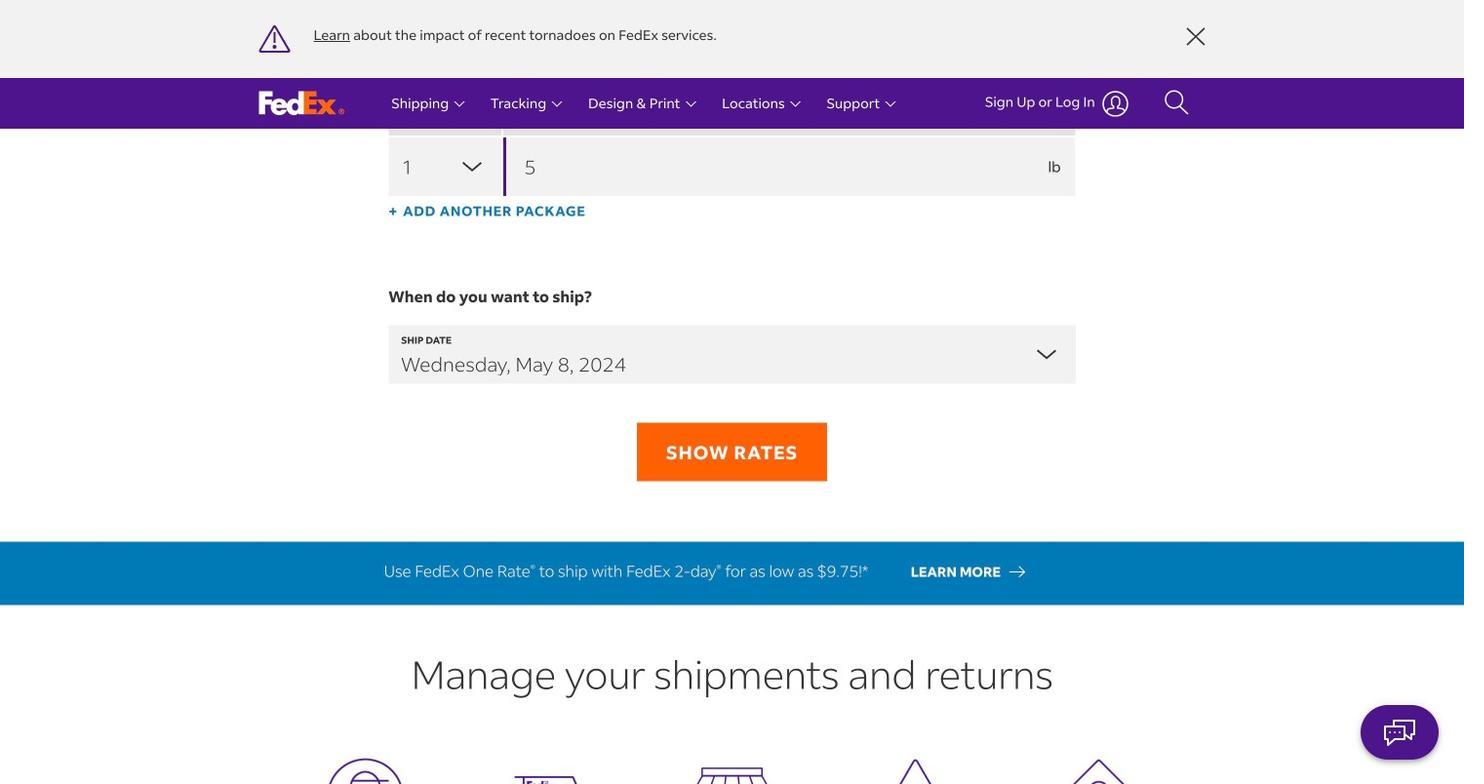 Task type: locate. For each thing, give the bounding box(es) containing it.
fedex logo image
[[259, 91, 345, 116]]

search image
[[1165, 89, 1190, 118]]

None text field
[[504, 137, 1076, 196]]

sign up or log in image
[[1103, 90, 1130, 117]]

close the alert image
[[1187, 27, 1206, 46]]



Task type: vqa. For each thing, say whether or not it's contained in the screenshot.
tab list
no



